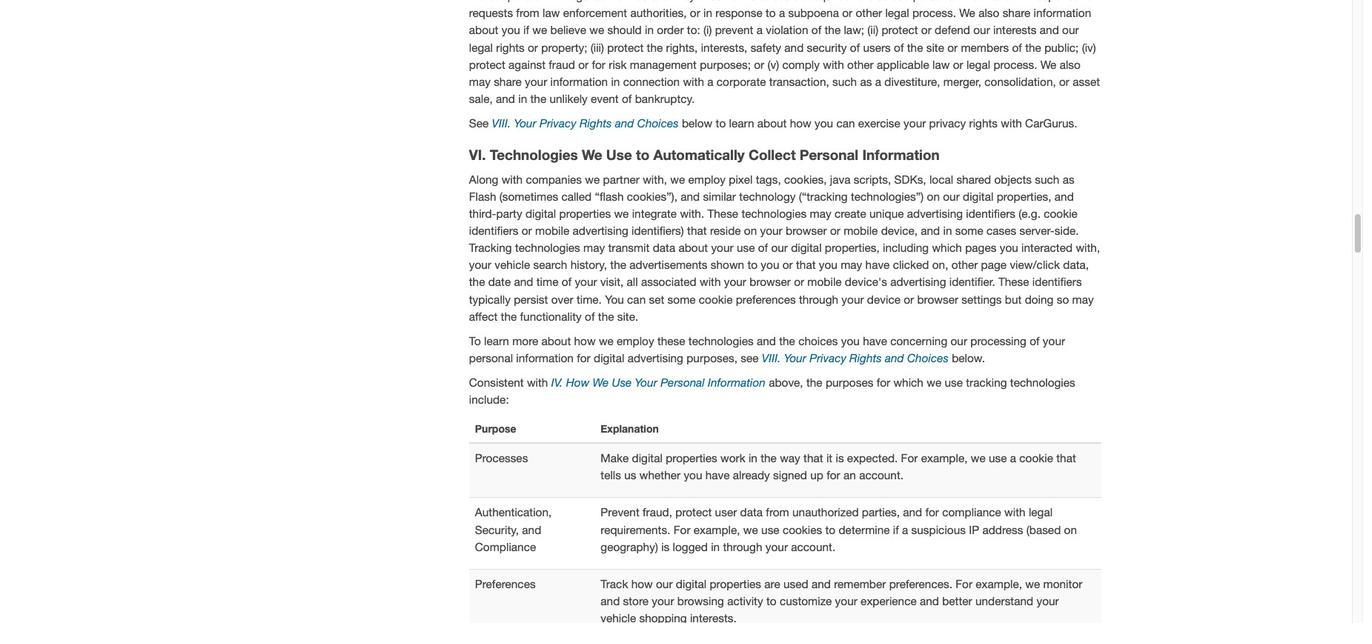 Task type: describe. For each thing, give the bounding box(es) containing it.
on inside prevent fraud, protect user data from unauthorized parties, and for compliance         with legal requirements. for example, we use cookies to determine if a suspicious         ip address (based on geography) is logged in through your account.
[[1064, 523, 1077, 536]]

0 vertical spatial on
[[927, 190, 940, 203]]

processes
[[475, 452, 528, 465]]

technology
[[739, 190, 796, 203]]

along with companies we partner with, we employ pixel tags, cookies, java scripts, sdks, local   shared objects such as flash (sometimes called "flash cookies"), and similar technology ("tracking   technologies") on our digital properties, and third-party digital properties we integrate with. these   technologies may create unique advertising identifiers (e.g. cookie identifiers or mobile advertising   identifiers) that reside on your browser or mobile device, and in some cases server-side. tracking   technologies may transmit data about your use of our digital properties, including which pages you   interacted with, your vehicle search history, the advertisements shown to you or that you may have   clicked on, other page view/click data, the date and time of your visit, all associated with your   browser or mobile device's advertising identifier. these identifiers typically persist over time.   you can set some cookie preferences through your device or browser settings but doing so may affect the   functionality of the site.
[[469, 173, 1100, 323]]

user
[[715, 506, 737, 519]]

event
[[591, 92, 619, 105]]

1 vertical spatial law
[[933, 58, 950, 71]]

such inside we cooperate with legal authorities and may in some instances be required to disclose personal   information in response to requests from law enforcement authorities, or in response to a subpoena   or other legal process. we also share information about you if we believe we should in order to: (i)   prevent a violation of the law; (ii) protect or defend our interests and our legal rights or property;   (iii) protect the rights, interests, safety and security of users of the site or members of the public;   (iv) protect against fraud or for risk management purposes; or (v) comply with other applicable law or   legal process. we also may share your information in connection with a corporate transaction, such   as a divestiture, merger, consolidation, or asset sale, and in the unlikely event of bankruptcy.
[[833, 75, 857, 88]]

identifiers)
[[632, 224, 684, 237]]

iv. how we use your personal information link
[[551, 376, 766, 389]]

tells
[[601, 469, 621, 482]]

use inside prevent fraud, protect user data from unauthorized parties, and for compliance         with legal requirements. for example, we use cookies to determine if a suspicious         ip address (based on geography) is logged in through your account.
[[761, 523, 780, 536]]

1 vertical spatial response
[[716, 6, 763, 20]]

interacted
[[1022, 241, 1073, 254]]

cookie inside make digital properties work in the way that it is expected. for example,         we use a cookie that tells us whether you have already signed up for an account.
[[1019, 452, 1053, 465]]

the up visit,
[[610, 258, 626, 272]]

1 vertical spatial with,
[[1076, 241, 1100, 254]]

members
[[961, 40, 1009, 54]]

your left privacy
[[904, 116, 926, 130]]

customize
[[780, 594, 832, 608]]

functionality
[[520, 310, 582, 323]]

how inside to learn more about how we employ these technologies and the choices you have concerning our processing   of your personal information for digital advertising purposes, see
[[574, 334, 596, 347]]

personal for collect
[[800, 147, 859, 163]]

we down "flash
[[614, 207, 629, 220]]

and inside prevent fraud, protect user data from unauthorized parties, and for compliance         with legal requirements. for example, we use cookies to determine if a suspicious         ip address (based on geography) is logged in through your account.
[[903, 506, 922, 519]]

legal up enforcement
[[568, 0, 591, 2]]

digital inside make digital properties work in the way that it is expected. for example,         we use a cookie that tells us whether you have already signed up for an account.
[[632, 452, 663, 465]]

0 vertical spatial also
[[979, 6, 1000, 20]]

authentication, security, and compliance
[[475, 506, 552, 553]]

these
[[657, 334, 685, 347]]

prevent
[[601, 506, 640, 519]]

legal down requests
[[469, 40, 493, 54]]

of down interests
[[1012, 40, 1022, 54]]

scripts,
[[854, 173, 891, 186]]

0 horizontal spatial choices
[[637, 116, 679, 130]]

1 vertical spatial some
[[955, 224, 983, 237]]

we up (iii)
[[590, 23, 604, 37]]

concerning
[[890, 334, 948, 347]]

authentication,
[[475, 506, 552, 519]]

purposes;
[[700, 58, 751, 71]]

from inside prevent fraud, protect user data from unauthorized parties, and for compliance         with legal requirements. for example, we use cookies to determine if a suspicious         ip address (based on geography) is logged in through your account.
[[766, 506, 789, 519]]

you inside we cooperate with legal authorities and may in some instances be required to disclose personal   information in response to requests from law enforcement authorities, or in response to a subpoena   or other legal process. we also share information about you if we believe we should in order to: (i)   prevent a violation of the law; (ii) protect or defend our interests and our legal rights or property;   (iii) protect the rights, interests, safety and security of users of the site or members of the public;   (iv) protect against fraud or for risk management purposes; or (v) comply with other applicable law or   legal process. we also may share your information in connection with a corporate transaction, such   as a divestiture, merger, consolidation, or asset sale, and in the unlikely event of bankruptcy.
[[502, 23, 520, 37]]

we up "defend"
[[959, 6, 975, 20]]

2 horizontal spatial mobile
[[844, 224, 878, 237]]

create
[[835, 207, 866, 220]]

0 horizontal spatial your
[[514, 116, 536, 130]]

cookies,
[[784, 173, 827, 186]]

a down applicable
[[875, 75, 881, 88]]

better
[[942, 594, 972, 608]]

flash
[[469, 190, 496, 203]]

for inside above, the purposes   for which we use tracking technologies include:
[[877, 376, 890, 389]]

may up authorities,
[[673, 0, 695, 2]]

store
[[623, 594, 649, 608]]

0 vertical spatial rights
[[580, 116, 612, 130]]

affect
[[469, 310, 498, 323]]

digital inside to learn more about how we employ these technologies and the choices you have concerning our processing   of your personal information for digital advertising purposes, see
[[594, 351, 624, 365]]

1 vertical spatial process.
[[994, 58, 1037, 71]]

we inside prevent fraud, protect user data from unauthorized parties, and for compliance         with legal requirements. for example, we use cookies to determine if a suspicious         ip address (based on geography) is logged in through your account.
[[743, 523, 758, 536]]

the up security
[[825, 23, 841, 37]]

2 vertical spatial some
[[668, 292, 696, 306]]

1 horizontal spatial choices
[[907, 351, 949, 365]]

as inside along with companies we partner with, we employ pixel tags, cookies, java scripts, sdks, local   shared objects such as flash (sometimes called "flash cookies"), and similar technology ("tracking   technologies") on our digital properties, and third-party digital properties we integrate with. these   technologies may create unique advertising identifiers (e.g. cookie identifiers or mobile advertising   identifiers) that reside on your browser or mobile device, and in some cases server-side. tracking   technologies may transmit data about your use of our digital properties, including which pages you   interacted with, your vehicle search history, the advertisements shown to you or that you may have   clicked on, other page view/click data, the date and time of your visit, all associated with your   browser or mobile device's advertising identifier. these identifiers typically persist over time.   you can set some cookie preferences through your device or browser settings but doing so may affect the   functionality of the site.
[[1063, 173, 1075, 186]]

is inside make digital properties work in the way that it is expected. for example,         we use a cookie that tells us whether you have already signed up for an account.
[[836, 452, 844, 465]]

track
[[601, 577, 628, 591]]

with down security
[[823, 58, 844, 71]]

believe
[[550, 23, 586, 37]]

advertising up transmit
[[573, 224, 628, 237]]

a inside make digital properties work in the way that it is expected. for example,         we use a cookie that tells us whether you have already signed up for an account.
[[1010, 452, 1016, 465]]

0 horizontal spatial mobile
[[535, 224, 569, 237]]

and up including
[[921, 224, 940, 237]]

to
[[469, 334, 481, 347]]

protect right (ii)
[[882, 23, 918, 37]]

your down device's
[[842, 292, 864, 306]]

example, inside make digital properties work in the way that it is expected. for example,         we use a cookie that tells us whether you have already signed up for an account.
[[921, 452, 968, 465]]

safety
[[751, 40, 781, 54]]

instances
[[742, 0, 790, 2]]

information for consistent with iv. how we use your personal information
[[708, 376, 766, 389]]

0 horizontal spatial with,
[[643, 173, 667, 186]]

geography)
[[601, 540, 658, 553]]

(v)
[[768, 58, 779, 71]]

of up preferences at the right top of page
[[758, 241, 768, 254]]

have inside make digital properties work in the way that it is expected. for example,         we use a cookie that tells us whether you have already signed up for an account.
[[706, 469, 730, 482]]

of right event
[[622, 92, 632, 105]]

you up preferences at the right top of page
[[761, 258, 779, 272]]

data inside prevent fraud, protect user data from unauthorized parties, and for compliance         with legal requirements. for example, we use cookies to determine if a suspicious         ip address (based on geography) is logged in through your account.
[[740, 506, 763, 519]]

and down track
[[601, 594, 620, 608]]

the up "management"
[[647, 40, 663, 54]]

the inside to learn more about how we employ these technologies and the choices you have concerning our processing   of your personal information for digital advertising purposes, see
[[779, 334, 795, 347]]

with left the iv.
[[527, 376, 548, 389]]

1 vertical spatial privacy
[[810, 351, 846, 365]]

of up applicable
[[894, 40, 904, 54]]

1 vertical spatial properties,
[[825, 241, 880, 254]]

partner
[[603, 173, 640, 186]]

(based
[[1027, 523, 1061, 536]]

work
[[721, 452, 745, 465]]

information for vi. technologies we use to automatically collect personal information
[[862, 147, 940, 163]]

advertising down local
[[907, 207, 963, 220]]

sdks,
[[894, 173, 926, 186]]

personal for your
[[661, 376, 705, 389]]

may down ("tracking
[[810, 207, 831, 220]]

the right 'affect'
[[501, 310, 517, 323]]

and up public;
[[1040, 23, 1059, 37]]

interests.
[[690, 612, 737, 623]]

2 vertical spatial your
[[635, 376, 657, 389]]

1 vertical spatial cookie
[[699, 292, 733, 306]]

may up sale,
[[469, 75, 491, 88]]

and up side.
[[1055, 190, 1074, 203]]

required
[[809, 0, 851, 2]]

divestiture,
[[885, 75, 940, 88]]

enforcement
[[563, 6, 627, 20]]

2 vertical spatial browser
[[917, 292, 959, 306]]

your down monitor
[[1037, 594, 1059, 608]]

and down event
[[615, 116, 634, 130]]

the inside make digital properties work in the way that it is expected. for example,         we use a cookie that tells us whether you have already signed up for an account.
[[761, 452, 777, 465]]

through inside along with companies we partner with, we employ pixel tags, cookies, java scripts, sdks, local   shared objects such as flash (sometimes called "flash cookies"), and similar technology ("tracking   technologies") on our digital properties, and third-party digital properties we integrate with. these   technologies may create unique advertising identifiers (e.g. cookie identifiers or mobile advertising   identifiers) that reside on your browser or mobile device, and in some cases server-side. tracking   technologies may transmit data about your use of our digital properties, including which pages you   interacted with, your vehicle search history, the advertisements shown to you or that you may have   clicked on, other page view/click data, the date and time of your visit, all associated with your   browser or mobile device's advertising identifier. these identifiers typically persist over time.   you can set some cookie preferences through your device or browser settings but doing so may affect the   functionality of the site.
[[799, 292, 838, 306]]

way
[[780, 452, 800, 465]]

information up unlikely
[[550, 75, 608, 88]]

browsing
[[677, 594, 724, 608]]

you down create
[[819, 258, 838, 272]]

with up believe
[[543, 0, 564, 2]]

of up over
[[562, 275, 572, 289]]

1 vertical spatial your
[[784, 351, 806, 365]]

0 vertical spatial process.
[[912, 6, 956, 20]]

interests,
[[701, 40, 748, 54]]

technologies inside to learn more about how we employ these technologies and the choices you have concerning our processing   of your personal information for digital advertising purposes, see
[[689, 334, 754, 347]]

to right required
[[854, 0, 865, 2]]

over
[[551, 292, 573, 306]]

1 horizontal spatial identifiers
[[966, 207, 1016, 220]]

information up public;
[[1034, 6, 1091, 20]]

1 horizontal spatial these
[[998, 275, 1029, 289]]

you down transaction,
[[815, 116, 833, 130]]

0 vertical spatial cookie
[[1044, 207, 1078, 220]]

in inside make digital properties work in the way that it is expected. for example,         we use a cookie that tells us whether you have already signed up for an account.
[[749, 452, 758, 465]]

(e.g.
[[1019, 207, 1041, 220]]

legal down disclose
[[885, 6, 909, 20]]

1 vertical spatial use
[[612, 376, 632, 389]]

search
[[533, 258, 567, 272]]

1 vertical spatial browser
[[750, 275, 791, 289]]

(iv)
[[1082, 40, 1096, 54]]

applicable
[[877, 58, 929, 71]]

you
[[605, 292, 624, 306]]

suspicious
[[911, 523, 966, 536]]

our up public;
[[1062, 23, 1079, 37]]

digital down (sometimes
[[526, 207, 556, 220]]

0 horizontal spatial share
[[494, 75, 522, 88]]

fraud
[[549, 58, 575, 71]]

preferences
[[736, 292, 796, 306]]

a down 'purposes;'
[[707, 75, 713, 88]]

a up "violation"
[[779, 6, 785, 20]]

local
[[930, 173, 953, 186]]

we up cookies"),
[[670, 173, 685, 186]]

such inside along with companies we partner with, we employ pixel tags, cookies, java scripts, sdks, local   shared objects such as flash (sometimes called "flash cookies"), and similar technology ("tracking   technologies") on our digital properties, and third-party digital properties we integrate with. these   technologies may create unique advertising identifiers (e.g. cookie identifiers or mobile advertising   identifiers) that reside on your browser or mobile device, and in some cases server-side. tracking   technologies may transmit data about your use of our digital properties, including which pages you   interacted with, your vehicle search history, the advertisements shown to you or that you may have   clicked on, other page view/click data, the date and time of your visit, all associated with your   browser or mobile device's advertising identifier. these identifiers typically persist over time.   you can set some cookie preferences through your device or browser settings but doing so may affect the   functionality of the site.
[[1035, 173, 1060, 186]]

along
[[469, 173, 498, 186]]

0 vertical spatial browser
[[786, 224, 827, 237]]

we down viii. your privacy rights and choices link
[[582, 147, 602, 163]]

0 vertical spatial response
[[1033, 0, 1080, 2]]

of inside to learn more about how we employ these technologies and the choices you have concerning our processing   of your personal information for digital advertising purposes, see
[[1030, 334, 1040, 347]]

employ inside along with companies we partner with, we employ pixel tags, cookies, java scripts, sdks, local   shared objects such as flash (sometimes called "flash cookies"), and similar technology ("tracking   technologies") on our digital properties, and third-party digital properties we integrate with. these   technologies may create unique advertising identifiers (e.g. cookie identifiers or mobile advertising   identifiers) that reside on your browser or mobile device, and in some cases server-side. tracking   technologies may transmit data about your use of our digital properties, including which pages you   interacted with, your vehicle search history, the advertisements shown to you or that you may have   clicked on, other page view/click data, the date and time of your visit, all associated with your   browser or mobile device's advertising identifier. these identifiers typically persist over time.   you can set some cookie preferences through your device or browser settings but doing so may affect the   functionality of the site.
[[688, 173, 726, 186]]

but
[[1005, 292, 1022, 306]]

use inside make digital properties work in the way that it is expected. for example,         we use a cookie that tells us whether you have already signed up for an account.
[[989, 452, 1007, 465]]

and up with.
[[681, 190, 700, 203]]

to up partner
[[636, 147, 650, 163]]

the left site
[[907, 40, 923, 54]]

your up shopping
[[652, 594, 674, 608]]

settings
[[962, 292, 1002, 306]]

sale,
[[469, 92, 493, 105]]

with up (sometimes
[[502, 173, 523, 186]]

your down tracking
[[469, 258, 491, 272]]

0 vertical spatial properties,
[[997, 190, 1052, 203]]

connection
[[623, 75, 680, 88]]

we up the called
[[585, 173, 600, 186]]

compliance
[[942, 506, 1001, 519]]

preferences.
[[889, 577, 953, 591]]

may up history,
[[583, 241, 605, 254]]

properties inside make digital properties work in the way that it is expected. for example,         we use a cookie that tells us whether you have already signed up for an account.
[[666, 452, 717, 465]]

make
[[601, 452, 629, 465]]

we up requests
[[469, 0, 485, 2]]

1 vertical spatial other
[[847, 58, 874, 71]]

track how our digital properties are used and remember preferences. for example,         we monitor and store your browsing activity to customize your experience and better         understand your vehicle shopping interests.
[[601, 577, 1083, 623]]

0 vertical spatial how
[[790, 116, 812, 130]]

use inside above, the purposes   for which we use tracking technologies include:
[[945, 376, 963, 389]]

more
[[512, 334, 538, 347]]

set
[[649, 292, 664, 306]]

our down local
[[943, 190, 960, 203]]

0 horizontal spatial these
[[708, 207, 738, 220]]

consistent with iv. how we use your personal information
[[469, 376, 766, 389]]

0 vertical spatial use
[[606, 147, 632, 163]]

we cooperate with legal authorities and may in some instances be required to disclose personal   information in response to requests from law enforcement authorities, or in response to a subpoena   or other legal process. we also share information about you if we believe we should in order to: (i)   prevent a violation of the law; (ii) protect or defend our interests and our legal rights or property;   (iii) protect the rights, interests, safety and security of users of the site or members of the public;   (iv) protect against fraud or for risk management purposes; or (v) comply with other applicable law or   legal process. we also may share your information in connection with a corporate transaction, such   as a divestiture, merger, consolidation, or asset sale, and in the unlikely event of bankruptcy.
[[469, 0, 1100, 105]]

of down the subpoena
[[812, 23, 821, 37]]

protect up sale,
[[469, 58, 505, 71]]

personal inside to learn more about how we employ these technologies and the choices you have concerning our processing   of your personal information for digital advertising purposes, see
[[469, 351, 513, 365]]

below.
[[952, 351, 985, 365]]

shopping
[[639, 612, 687, 623]]

the down you
[[598, 310, 614, 323]]

information up interests
[[960, 0, 1018, 2]]

our inside the track how our digital properties are used and remember preferences. for example,         we monitor and store your browsing activity to customize your experience and better         understand your vehicle shopping interests.
[[656, 577, 673, 591]]

vi.
[[469, 147, 486, 163]]

identifier.
[[949, 275, 995, 289]]

with down 'shown' at the top right
[[700, 275, 721, 289]]

consistent
[[469, 376, 524, 389]]

protect inside prevent fraud, protect user data from unauthorized parties, and for compliance         with legal requirements. for example, we use cookies to determine if a suspicious         ip address (based on geography) is logged in through your account.
[[676, 506, 712, 519]]

and down concerning
[[885, 351, 904, 365]]

the up typically
[[469, 275, 485, 289]]

with left cargurus.
[[1001, 116, 1022, 130]]

device
[[867, 292, 901, 306]]

about inside to learn more about how we employ these technologies and the choices you have concerning our processing   of your personal information for digital advertising purposes, see
[[542, 334, 571, 347]]

employ inside to learn more about how we employ these technologies and the choices you have concerning our processing   of your personal information for digital advertising purposes, see
[[617, 334, 654, 347]]

have inside along with companies we partner with, we employ pixel tags, cookies, java scripts, sdks, local   shared objects such as flash (sometimes called "flash cookies"), and similar technology ("tracking   technologies") on our digital properties, and third-party digital properties we integrate with. these   technologies may create unique advertising identifiers (e.g. cookie identifiers or mobile advertising   identifiers) that reside on your browser or mobile device, and in some cases server-side. tracking   technologies may transmit data about your use of our digital properties, including which pages you   interacted with, your vehicle search history, the advertisements shown to you or that you may have   clicked on, other page view/click data, the date and time of your visit, all associated with your   browser or mobile device's advertising identifier. these identifiers typically persist over time.   you can set some cookie preferences through your device or browser settings but doing so may affect the   functionality of the site.
[[866, 258, 890, 272]]

we inside the track how our digital properties are used and remember preferences. for example,         we monitor and store your browsing activity to customize your experience and better         understand your vehicle shopping interests.
[[1025, 577, 1040, 591]]

other inside along with companies we partner with, we employ pixel tags, cookies, java scripts, sdks, local   shared objects such as flash (sometimes called "flash cookies"), and similar technology ("tracking   technologies") on our digital properties, and third-party digital properties we integrate with. these   technologies may create unique advertising identifiers (e.g. cookie identifiers or mobile advertising   identifiers) that reside on your browser or mobile device, and in some cases server-side. tracking   technologies may transmit data about your use of our digital properties, including which pages you   interacted with, your vehicle search history, the advertisements shown to you or that you may have   clicked on, other page view/click data, the date and time of your visit, all associated with your   browser or mobile device's advertising identifier. these identifiers typically persist over time.   you can set some cookie preferences through your device or browser settings but doing so may affect the   functionality of the site.
[[952, 258, 978, 272]]

you down cases
[[1000, 241, 1018, 254]]

for inside prevent fraud, protect user data from unauthorized parties, and for compliance         with legal requirements. for example, we use cookies to determine if a suspicious         ip address (based on geography) is logged in through your account.
[[925, 506, 939, 519]]

site.
[[617, 310, 638, 323]]

your down reside
[[711, 241, 734, 254]]

our up members
[[973, 23, 990, 37]]

and down "violation"
[[784, 40, 804, 54]]

with.
[[680, 207, 704, 220]]

and up authorities,
[[651, 0, 670, 2]]

cooperate
[[488, 0, 540, 2]]

your down remember
[[835, 594, 858, 608]]

1 horizontal spatial mobile
[[808, 275, 842, 289]]

legal down members
[[967, 58, 990, 71]]

for inside we cooperate with legal authorities and may in some instances be required to disclose personal   information in response to requests from law enforcement authorities, or in response to a subpoena   or other legal process. we also share information about you if we believe we should in order to: (i)   prevent a violation of the law; (ii) protect or defend our interests and our legal rights or property;   (iii) protect the rights, interests, safety and security of users of the site or members of the public;   (iv) protect against fraud or for risk management purposes; or (v) comply with other applicable law or   legal process. we also may share your information in connection with a corporate transaction, such   as a divestiture, merger, consolidation, or asset sale, and in the unlikely event of bankruptcy.
[[592, 58, 606, 71]]

to down instances
[[766, 6, 776, 20]]

advertisements
[[630, 258, 708, 272]]

our down technology
[[771, 241, 788, 254]]

1 vertical spatial rights
[[850, 351, 882, 365]]

associated
[[641, 275, 697, 289]]

and down preferences.
[[920, 594, 939, 608]]

we left believe
[[532, 23, 547, 37]]

0 vertical spatial privacy
[[540, 116, 576, 130]]

example, inside the track how our digital properties are used and remember preferences. for example,         we monitor and store your browsing activity to customize your experience and better         understand your vehicle shopping interests.
[[976, 577, 1022, 591]]

to right below
[[716, 116, 726, 130]]

1 vertical spatial also
[[1060, 58, 1081, 71]]

properties inside along with companies we partner with, we employ pixel tags, cookies, java scripts, sdks, local   shared objects such as flash (sometimes called "flash cookies"), and similar technology ("tracking   technologies") on our digital properties, and third-party digital properties we integrate with. these   technologies may create unique advertising identifiers (e.g. cookie identifiers or mobile advertising   identifiers) that reside on your browser or mobile device, and in some cases server-side. tracking   technologies may transmit data about your use of our digital properties, including which pages you   interacted with, your vehicle search history, the advertisements shown to you or that you may have   clicked on, other page view/click data, the date and time of your visit, all associated with your   browser or mobile device's advertising identifier. these identifiers typically persist over time.   you can set some cookie preferences through your device or browser settings but doing so may affect the   functionality of the site.
[[559, 207, 611, 220]]

0 vertical spatial law
[[543, 6, 560, 20]]

to up (iv)
[[1083, 0, 1093, 2]]

digital down shared
[[963, 190, 994, 203]]

0 horizontal spatial on
[[744, 224, 757, 237]]

automatically
[[653, 147, 745, 163]]

may right so on the right top of page
[[1072, 292, 1094, 306]]

your inside prevent fraud, protect user data from unauthorized parties, and for compliance         with legal requirements. for example, we use cookies to determine if a suspicious         ip address (based on geography) is logged in through your account.
[[766, 540, 788, 553]]

for inside make digital properties work in the way that it is expected. for example,         we use a cookie that tells us whether you have already signed up for an account.
[[901, 452, 918, 465]]

technologies up the search
[[515, 241, 580, 254]]

shown
[[711, 258, 744, 272]]

for inside prevent fraud, protect user data from unauthorized parties, and for compliance         with legal requirements. for example, we use cookies to determine if a suspicious         ip address (based on geography) is logged in through your account.
[[674, 523, 691, 536]]

asset
[[1073, 75, 1100, 88]]

use inside along with companies we partner with, we employ pixel tags, cookies, java scripts, sdks, local   shared objects such as flash (sometimes called "flash cookies"), and similar technology ("tracking   technologies") on our digital properties, and third-party digital properties we integrate with. these   technologies may create unique advertising identifiers (e.g. cookie identifiers or mobile advertising   identifiers) that reside on your browser or mobile device, and in some cases server-side. tracking   technologies may transmit data about your use of our digital properties, including which pages you   interacted with, your vehicle search history, the advertisements shown to you or that you may have   clicked on, other page view/click data, the date and time of your visit, all associated with your   browser or mobile device's advertising identifier. these identifiers typically persist over time.   you can set some cookie preferences through your device or browser settings but doing so may affect the   functionality of the site.
[[737, 241, 755, 254]]

defend
[[935, 23, 970, 37]]

are
[[765, 577, 780, 591]]

for inside the track how our digital properties are used and remember preferences. for example,         we monitor and store your browsing activity to customize your experience and better         understand your vehicle shopping interests.
[[956, 577, 973, 591]]

violation
[[766, 23, 808, 37]]

properties inside the track how our digital properties are used and remember preferences. for example,         we monitor and store your browsing activity to customize your experience and better         understand your vehicle shopping interests.
[[710, 577, 761, 591]]

0 horizontal spatial viii.
[[492, 116, 511, 130]]

and right sale,
[[496, 92, 515, 105]]

cases
[[987, 224, 1016, 237]]

and up customize
[[812, 577, 831, 591]]

history,
[[571, 258, 607, 272]]

vehicle inside along with companies we partner with, we employ pixel tags, cookies, java scripts, sdks, local   shared objects such as flash (sometimes called "flash cookies"), and similar technology ("tracking   technologies") on our digital properties, and third-party digital properties we integrate with. these   technologies may create unique advertising identifiers (e.g. cookie identifiers or mobile advertising   identifiers) that reside on your browser or mobile device, and in some cases server-side. tracking   technologies may transmit data about your use of our digital properties, including which pages you   interacted with, your vehicle search history, the advertisements shown to you or that you may have   clicked on, other page view/click data, the date and time of your visit, all associated with your   browser or mobile device's advertising identifier. these identifiers typically persist over time.   you can set some cookie preferences through your device or browser settings but doing so may affect the   functionality of the site.
[[495, 258, 530, 272]]

and up persist
[[514, 275, 533, 289]]



Task type: locate. For each thing, give the bounding box(es) containing it.
on,
[[932, 258, 948, 272]]

1 horizontal spatial some
[[710, 0, 738, 2]]

0 vertical spatial vehicle
[[495, 258, 530, 272]]

response up public;
[[1033, 0, 1080, 2]]

security
[[807, 40, 847, 54]]

0 horizontal spatial privacy
[[540, 116, 576, 130]]

with up bankruptcy.
[[683, 75, 704, 88]]

fraud,
[[643, 506, 672, 519]]

technologies inside above, the purposes   for which we use tracking technologies include:
[[1010, 376, 1075, 389]]

process. up consolidation,
[[994, 58, 1037, 71]]

personal inside we cooperate with legal authorities and may in some instances be required to disclose personal   information in response to requests from law enforcement authorities, or in response to a subpoena   or other legal process. we also share information about you if we believe we should in order to: (i)   prevent a violation of the law; (ii) protect or defend our interests and our legal rights or property;   (iii) protect the rights, interests, safety and security of users of the site or members of the public;   (iv) protect against fraud or for risk management purposes; or (v) comply with other applicable law or   legal process. we also may share your information in connection with a corporate transaction, such   as a divestiture, merger, consolidation, or asset sale, and in the unlikely event of bankruptcy.
[[913, 0, 957, 2]]

purposes,
[[687, 351, 738, 365]]

a
[[779, 6, 785, 20], [757, 23, 763, 37], [707, 75, 713, 88], [875, 75, 881, 88], [1010, 452, 1016, 465], [902, 523, 908, 536]]

with, up data,
[[1076, 241, 1100, 254]]

1 horizontal spatial share
[[1003, 6, 1031, 20]]

1 horizontal spatial viii.
[[762, 351, 781, 365]]

mobile down create
[[844, 224, 878, 237]]

for up suspicious
[[925, 506, 939, 519]]

mobile up the search
[[535, 224, 569, 237]]

0 vertical spatial other
[[856, 6, 882, 20]]

so
[[1057, 292, 1069, 306]]

browser down on,
[[917, 292, 959, 306]]

digital down ("tracking
[[791, 241, 822, 254]]

we down public;
[[1041, 58, 1057, 71]]

a up address
[[1010, 452, 1016, 465]]

to inside along with companies we partner with, we employ pixel tags, cookies, java scripts, sdks, local   shared objects such as flash (sometimes called "flash cookies"), and similar technology ("tracking   technologies") on our digital properties, and third-party digital properties we integrate with. these   technologies may create unique advertising identifiers (e.g. cookie identifiers or mobile advertising   identifiers) that reside on your browser or mobile device, and in some cases server-side. tracking   technologies may transmit data about your use of our digital properties, including which pages you   interacted with, your vehicle search history, the advertisements shown to you or that you may have   clicked on, other page view/click data, the date and time of your visit, all associated with your   browser or mobile device's advertising identifier. these identifiers typically persist over time.   you can set some cookie preferences through your device or browser settings but doing so may affect the   functionality of the site.
[[748, 258, 758, 272]]

have inside to learn more about how we employ these technologies and the choices you have concerning our processing   of your personal information for digital advertising purposes, see
[[863, 334, 887, 347]]

your down 'shown' at the top right
[[724, 275, 746, 289]]

other up identifier.
[[952, 258, 978, 272]]

1 horizontal spatial also
[[1060, 58, 1081, 71]]

other down users
[[847, 58, 874, 71]]

the down interests
[[1025, 40, 1041, 54]]

information up sdks,
[[862, 147, 940, 163]]

see
[[469, 116, 489, 130]]

1 vertical spatial which
[[894, 376, 924, 389]]

technologies up purposes,
[[689, 334, 754, 347]]

privacy
[[929, 116, 966, 130]]

remember
[[834, 577, 886, 591]]

collect
[[749, 147, 796, 163]]

may up device's
[[841, 258, 862, 272]]

1 horizontal spatial as
[[1063, 173, 1075, 186]]

0 vertical spatial such
[[833, 75, 857, 88]]

2 horizontal spatial some
[[955, 224, 983, 237]]

we left 'cookies'
[[743, 523, 758, 536]]

account. inside prevent fraud, protect user data from unauthorized parties, and for compliance         with legal requirements. for example, we use cookies to determine if a suspicious         ip address (based on geography) is logged in through your account.
[[791, 540, 836, 553]]

used
[[784, 577, 808, 591]]

your down history,
[[575, 275, 597, 289]]

0 vertical spatial employ
[[688, 173, 726, 186]]

is inside prevent fraud, protect user data from unauthorized parties, and for compliance         with legal requirements. for example, we use cookies to determine if a suspicious         ip address (based on geography) is logged in through your account.
[[661, 540, 670, 553]]

on right the (based
[[1064, 523, 1077, 536]]

properties, up (e.g.
[[997, 190, 1052, 203]]

objects
[[994, 173, 1032, 186]]

0 horizontal spatial personal
[[469, 351, 513, 365]]

we inside to learn more about how we employ these technologies and the choices you have concerning our processing   of your personal information for digital advertising purposes, see
[[599, 334, 614, 347]]

address
[[983, 523, 1023, 536]]

0 vertical spatial data
[[653, 241, 675, 254]]

prevent fraud, protect user data from unauthorized parties, and for compliance         with legal requirements. for example, we use cookies to determine if a suspicious         ip address (based on geography) is logged in through your account.
[[601, 506, 1077, 553]]

1 horizontal spatial vehicle
[[601, 612, 636, 623]]

technologies down technology
[[742, 207, 807, 220]]

2 horizontal spatial for
[[956, 577, 973, 591]]

in inside prevent fraud, protect user data from unauthorized parties, and for compliance         with legal requirements. for example, we use cookies to determine if a suspicious         ip address (based on geography) is logged in through your account.
[[711, 540, 720, 553]]

0 horizontal spatial personal
[[661, 376, 705, 389]]

whether
[[640, 469, 681, 482]]

visit,
[[600, 275, 624, 289]]

that
[[687, 224, 707, 237], [796, 258, 816, 272], [804, 452, 823, 465], [1056, 452, 1076, 465]]

0 vertical spatial have
[[866, 258, 890, 272]]

0 horizontal spatial for
[[674, 523, 691, 536]]

a up safety
[[757, 23, 763, 37]]

about down requests
[[469, 23, 498, 37]]

your down against
[[525, 75, 547, 88]]

about up advertisements
[[679, 241, 708, 254]]

0 vertical spatial choices
[[637, 116, 679, 130]]

0 horizontal spatial if
[[523, 23, 529, 37]]

device's
[[845, 275, 887, 289]]

determine
[[839, 523, 890, 536]]

your down technology
[[760, 224, 783, 237]]

0 horizontal spatial law
[[543, 6, 560, 20]]

about down 'functionality'
[[542, 334, 571, 347]]

0 vertical spatial with,
[[643, 173, 667, 186]]

mobile left device's
[[808, 275, 842, 289]]

server-
[[1020, 224, 1055, 237]]

1 horizontal spatial information
[[862, 147, 940, 163]]

1 vertical spatial have
[[863, 334, 887, 347]]

learn
[[729, 116, 754, 130], [484, 334, 509, 347]]

some up prevent
[[710, 0, 738, 2]]

data inside along with companies we partner with, we employ pixel tags, cookies, java scripts, sdks, local   shared objects such as flash (sometimes called "flash cookies"), and similar technology ("tracking   technologies") on our digital properties, and third-party digital properties we integrate with. these   technologies may create unique advertising identifiers (e.g. cookie identifiers or mobile advertising   identifiers) that reside on your browser or mobile device, and in some cases server-side. tracking   technologies may transmit data about your use of our digital properties, including which pages you   interacted with, your vehicle search history, the advertisements shown to you or that you may have   clicked on, other page view/click data, the date and time of your visit, all associated with your   browser or mobile device's advertising identifier. these identifiers typically persist over time.   you can set some cookie preferences through your device or browser settings but doing so may affect the   functionality of the site.
[[653, 241, 675, 254]]

employ
[[688, 173, 726, 186], [617, 334, 654, 347]]

1 vertical spatial data
[[740, 506, 763, 519]]

digital inside the track how our digital properties are used and remember preferences. for example,         we monitor and store your browsing activity to customize your experience and better         understand your vehicle shopping interests.
[[676, 577, 707, 591]]

0 vertical spatial personal
[[800, 147, 859, 163]]

0 horizontal spatial data
[[653, 241, 675, 254]]

third-
[[469, 207, 496, 220]]

to inside prevent fraud, protect user data from unauthorized parties, and for compliance         with legal requirements. for example, we use cookies to determine if a suspicious         ip address (based on geography) is logged in through your account.
[[825, 523, 836, 536]]

vehicle inside the track how our digital properties are used and remember preferences. for example,         we monitor and store your browsing activity to customize your experience and better         understand your vehicle shopping interests.
[[601, 612, 636, 623]]

about inside along with companies we partner with, we employ pixel tags, cookies, java scripts, sdks, local   shared objects such as flash (sometimes called "flash cookies"), and similar technology ("tracking   technologies") on our digital properties, and third-party digital properties we integrate with. these   technologies may create unique advertising identifiers (e.g. cookie identifiers or mobile advertising   identifiers) that reside on your browser or mobile device, and in some cases server-side. tracking   technologies may transmit data about your use of our digital properties, including which pages you   interacted with, your vehicle search history, the advertisements shown to you or that you may have   clicked on, other page view/click data, the date and time of your visit, all associated with your   browser or mobile device's advertising identifier. these identifiers typically persist over time.   you can set some cookie preferences through your device or browser settings but doing so may affect the   functionality of the site.
[[679, 241, 708, 254]]

which inside above, the purposes   for which we use tracking technologies include:
[[894, 376, 924, 389]]

0 vertical spatial share
[[1003, 6, 1031, 20]]

against
[[509, 58, 546, 71]]

1 horizontal spatial from
[[766, 506, 789, 519]]

example, up compliance
[[921, 452, 968, 465]]

choices
[[637, 116, 679, 130], [907, 351, 949, 365]]

which
[[932, 241, 962, 254], [894, 376, 924, 389]]

the left unlikely
[[530, 92, 546, 105]]

choices down concerning
[[907, 351, 949, 365]]

we inside make digital properties work in the way that it is expected. for example,         we use a cookie that tells us whether you have already signed up for an account.
[[971, 452, 986, 465]]

cookie up side.
[[1044, 207, 1078, 220]]

1 vertical spatial identifiers
[[469, 224, 519, 237]]

2 vertical spatial example,
[[976, 577, 1022, 591]]

and inside authentication, security, and compliance
[[522, 523, 541, 536]]

from inside we cooperate with legal authorities and may in some instances be required to disclose personal   information in response to requests from law enforcement authorities, or in response to a subpoena   or other legal process. we also share information about you if we believe we should in order to: (i)   prevent a violation of the law; (ii) protect or defend our interests and our legal rights or property;   (iii) protect the rights, interests, safety and security of users of the site or members of the public;   (iv) protect against fraud or for risk management purposes; or (v) comply with other applicable law or   legal process. we also may share your information in connection with a corporate transaction, such   as a divestiture, merger, consolidation, or asset sale, and in the unlikely event of bankruptcy.
[[516, 6, 539, 20]]

with inside prevent fraud, protect user data from unauthorized parties, and for compliance         with legal requirements. for example, we use cookies to determine if a suspicious         ip address (based on geography) is logged in through your account.
[[1005, 506, 1026, 519]]

through inside prevent fraud, protect user data from unauthorized parties, and for compliance         with legal requirements. for example, we use cookies to determine if a suspicious         ip address (based on geography) is logged in through your account.
[[723, 540, 762, 553]]

your up above,
[[784, 351, 806, 365]]

legal inside prevent fraud, protect user data from unauthorized parties, and for compliance         with legal requirements. for example, we use cookies to determine if a suspicious         ip address (based on geography) is logged in through your account.
[[1029, 506, 1053, 519]]

1 vertical spatial information
[[708, 376, 766, 389]]

information inside to learn more about how we employ these technologies and the choices you have concerning our processing   of your personal information for digital advertising purposes, see
[[516, 351, 574, 365]]

as down users
[[860, 75, 872, 88]]

for right expected.
[[901, 452, 918, 465]]

have up device's
[[866, 258, 890, 272]]

response
[[1033, 0, 1080, 2], [716, 6, 763, 20]]

as inside we cooperate with legal authorities and may in some instances be required to disclose personal   information in response to requests from law enforcement authorities, or in response to a subpoena   or other legal process. we also share information about you if we believe we should in order to: (i)   prevent a violation of the law; (ii) protect or defend our interests and our legal rights or property;   (iii) protect the rights, interests, safety and security of users of the site or members of the public;   (iv) protect against fraud or for risk management purposes; or (v) comply with other applicable law or   legal process. we also may share your information in connection with a corporate transaction, such   as a divestiture, merger, consolidation, or asset sale, and in the unlikely event of bankruptcy.
[[860, 75, 872, 88]]

the
[[825, 23, 841, 37], [647, 40, 663, 54], [907, 40, 923, 54], [1025, 40, 1041, 54], [530, 92, 546, 105], [610, 258, 626, 272], [469, 275, 485, 289], [501, 310, 517, 323], [598, 310, 614, 323], [779, 334, 795, 347], [806, 376, 823, 389], [761, 452, 777, 465]]

2 vertical spatial how
[[631, 577, 653, 591]]

such down security
[[833, 75, 857, 88]]

1 vertical spatial can
[[627, 292, 646, 306]]

also up interests
[[979, 6, 1000, 20]]

you inside to learn more about how we employ these technologies and the choices you have concerning our processing   of your personal information for digital advertising purposes, see
[[841, 334, 860, 347]]

protect down should
[[607, 40, 644, 54]]

identifiers up so on the right top of page
[[1033, 275, 1082, 289]]

the inside above, the purposes   for which we use tracking technologies include:
[[806, 376, 823, 389]]

your inside we cooperate with legal authorities and may in some instances be required to disclose personal   information in response to requests from law enforcement authorities, or in response to a subpoena   or other legal process. we also share information about you if we believe we should in order to: (i)   prevent a violation of the law; (ii) protect or defend our interests and our legal rights or property;   (iii) protect the rights, interests, safety and security of users of the site or members of the public;   (iv) protect against fraud or for risk management purposes; or (v) comply with other applicable law or   legal process. we also may share your information in connection with a corporate transaction, such   as a divestiture, merger, consolidation, or asset sale, and in the unlikely event of bankruptcy.
[[525, 75, 547, 88]]

account.
[[859, 469, 904, 482], [791, 540, 836, 553]]

viii.
[[492, 116, 511, 130], [762, 351, 781, 365]]

1 vertical spatial through
[[723, 540, 762, 553]]

preferences
[[475, 577, 536, 591]]

0 horizontal spatial can
[[627, 292, 646, 306]]

account. inside make digital properties work in the way that it is expected. for example,         we use a cookie that tells us whether you have already signed up for an account.
[[859, 469, 904, 482]]

1 horizontal spatial properties,
[[997, 190, 1052, 203]]

merger,
[[944, 75, 981, 88]]

experience
[[861, 594, 917, 608]]

the right above,
[[806, 376, 823, 389]]

share
[[1003, 6, 1031, 20], [494, 75, 522, 88]]

digital up browsing
[[676, 577, 707, 591]]

also down public;
[[1060, 58, 1081, 71]]

if inside we cooperate with legal authorities and may in some instances be required to disclose personal   information in response to requests from law enforcement authorities, or in response to a subpoena   or other legal process. we also share information about you if we believe we should in order to: (i)   prevent a violation of the law; (ii) protect or defend our interests and our legal rights or property;   (iii) protect the rights, interests, safety and security of users of the site or members of the public;   (iv) protect against fraud or for risk management purposes; or (v) comply with other applicable law or   legal process. we also may share your information in connection with a corporate transaction, such   as a divestiture, merger, consolidation, or asset sale, and in the unlikely event of bankruptcy.
[[523, 23, 529, 37]]

0 horizontal spatial account.
[[791, 540, 836, 553]]

personal up "defend"
[[913, 0, 957, 2]]

example, inside prevent fraud, protect user data from unauthorized parties, and for compliance         with legal requirements. for example, we use cookies to determine if a suspicious         ip address (based on geography) is logged in through your account.
[[694, 523, 740, 536]]

0 vertical spatial if
[[523, 23, 529, 37]]

privacy down unlikely
[[540, 116, 576, 130]]

pixel
[[729, 173, 753, 186]]

to down unauthorized
[[825, 523, 836, 536]]

0 vertical spatial through
[[799, 292, 838, 306]]

purpose
[[475, 423, 516, 435]]

2 vertical spatial cookie
[[1019, 452, 1053, 465]]

vehicle down store
[[601, 612, 636, 623]]

1 vertical spatial account.
[[791, 540, 836, 553]]

have down work
[[706, 469, 730, 482]]

understand
[[976, 594, 1033, 608]]

account. down 'cookies'
[[791, 540, 836, 553]]

pages
[[965, 241, 997, 254]]

1 vertical spatial example,
[[694, 523, 740, 536]]

0 horizontal spatial from
[[516, 6, 539, 20]]

of down time.
[[585, 310, 595, 323]]

about inside we cooperate with legal authorities and may in some instances be required to disclose personal   information in response to requests from law enforcement authorities, or in response to a subpoena   or other legal process. we also share information about you if we believe we should in order to: (i)   prevent a violation of the law; (ii) protect or defend our interests and our legal rights or property;   (iii) protect the rights, interests, safety and security of users of the site or members of the public;   (iv) protect against fraud or for risk management purposes; or (v) comply with other applicable law or   legal process. we also may share your information in connection with a corporate transaction, such   as a divestiture, merger, consolidation, or asset sale, and in the unlikely event of bankruptcy.
[[469, 23, 498, 37]]

for down viii. your privacy   rights and choices below.
[[877, 376, 890, 389]]

you inside make digital properties work in the way that it is expected. for example,         we use a cookie that tells us whether you have already signed up for an account.
[[684, 469, 702, 482]]

2 horizontal spatial identifiers
[[1033, 275, 1082, 289]]

1 vertical spatial is
[[661, 540, 670, 553]]

page
[[981, 258, 1007, 272]]

expected.
[[847, 452, 898, 465]]

0 vertical spatial identifiers
[[966, 207, 1016, 220]]

2 vertical spatial have
[[706, 469, 730, 482]]

0 vertical spatial example,
[[921, 452, 968, 465]]

advertising inside to learn more about how we employ these technologies and the choices you have concerning our processing   of your personal information for digital advertising purposes, see
[[628, 351, 683, 365]]

such right objects
[[1035, 173, 1060, 186]]

shared
[[957, 173, 991, 186]]

to
[[854, 0, 865, 2], [1083, 0, 1093, 2], [766, 6, 776, 20], [716, 116, 726, 130], [636, 147, 650, 163], [748, 258, 758, 272], [825, 523, 836, 536], [766, 594, 777, 608]]

your inside to learn more about how we employ these technologies and the choices you have concerning our processing   of your personal information for digital advertising purposes, see
[[1043, 334, 1065, 347]]

0 horizontal spatial information
[[708, 376, 766, 389]]

technologies
[[742, 207, 807, 220], [515, 241, 580, 254], [689, 334, 754, 347], [1010, 376, 1075, 389]]

for inside to learn more about how we employ these technologies and the choices you have concerning our processing   of your personal information for digital advertising purposes, see
[[577, 351, 591, 365]]

0 vertical spatial viii.
[[492, 116, 511, 130]]

have up viii. your privacy   rights and choices below.
[[863, 334, 887, 347]]

requirements.
[[601, 523, 670, 536]]

1 vertical spatial personal
[[661, 376, 705, 389]]

0 vertical spatial learn
[[729, 116, 754, 130]]

how inside the track how our digital properties are used and remember preferences. for example,         we monitor and store your browsing activity to customize your experience and better         understand your vehicle shopping interests.
[[631, 577, 653, 591]]

1 horizontal spatial learn
[[729, 116, 754, 130]]

reside
[[710, 224, 741, 237]]

use down below.
[[945, 376, 963, 389]]

is left logged
[[661, 540, 670, 553]]

these
[[708, 207, 738, 220], [998, 275, 1029, 289]]

use up compliance
[[989, 452, 1007, 465]]

users
[[863, 40, 891, 54]]

0 vertical spatial as
[[860, 75, 872, 88]]

rights,
[[666, 40, 698, 54]]

1 vertical spatial properties
[[666, 452, 717, 465]]

0 vertical spatial from
[[516, 6, 539, 20]]

processing
[[971, 334, 1027, 347]]

use up partner
[[606, 147, 632, 163]]

we inside above, the purposes   for which we use tracking technologies include:
[[927, 376, 942, 389]]

other
[[856, 6, 882, 20], [847, 58, 874, 71], [952, 258, 978, 272]]

2 horizontal spatial how
[[790, 116, 812, 130]]

our inside to learn more about how we employ these technologies and the choices you have concerning our processing   of your personal information for digital advertising purposes, see
[[951, 334, 967, 347]]

tags,
[[756, 173, 781, 186]]

you up viii. your privacy   rights and choices link
[[841, 334, 860, 347]]

of down 'law;'
[[850, 40, 860, 54]]

0 vertical spatial some
[[710, 0, 738, 2]]

some inside we cooperate with legal authorities and may in some instances be required to disclose personal   information in response to requests from law enforcement authorities, or in response to a subpoena   or other legal process. we also share information about you if we believe we should in order to: (i)   prevent a violation of the law; (ii) protect or defend our interests and our legal rights or property;   (iii) protect the rights, interests, safety and security of users of the site or members of the public;   (iv) protect against fraud or for risk management purposes; or (v) comply with other applicable law or   legal process. we also may share your information in connection with a corporate transaction, such   as a divestiture, merger, consolidation, or asset sale, and in the unlikely event of bankruptcy.
[[710, 0, 738, 2]]

interests
[[993, 23, 1037, 37]]

1 horizontal spatial if
[[893, 523, 899, 536]]

purposes
[[826, 376, 873, 389]]

to learn more about how we employ these technologies and the choices you have concerning our processing   of your personal information for digital advertising purposes, see
[[469, 334, 1065, 365]]

and inside to learn more about how we employ these technologies and the choices you have concerning our processing   of your personal information for digital advertising purposes, see
[[757, 334, 776, 347]]

response up prevent
[[716, 6, 763, 20]]

1 vertical spatial such
[[1035, 173, 1060, 186]]

1 horizontal spatial rights
[[850, 351, 882, 365]]

doing
[[1025, 292, 1054, 306]]

we right how
[[593, 376, 609, 389]]

1 vertical spatial employ
[[617, 334, 654, 347]]

learn inside to learn more about how we employ these technologies and the choices you have concerning our processing   of your personal information for digital advertising purposes, see
[[484, 334, 509, 347]]

to down are
[[766, 594, 777, 608]]

through
[[799, 292, 838, 306], [723, 540, 762, 553]]

0 horizontal spatial employ
[[617, 334, 654, 347]]

called
[[561, 190, 592, 203]]

already
[[733, 469, 770, 482]]

for
[[592, 58, 606, 71], [577, 351, 591, 365], [877, 376, 890, 389], [827, 469, 840, 482], [925, 506, 939, 519]]

order
[[657, 23, 684, 37]]

how
[[790, 116, 812, 130], [574, 334, 596, 347], [631, 577, 653, 591]]

1 vertical spatial viii.
[[762, 351, 781, 365]]

also
[[979, 6, 1000, 20], [1060, 58, 1081, 71]]

requests
[[469, 6, 513, 20]]

2 vertical spatial identifiers
[[1033, 275, 1082, 289]]

cookies
[[783, 523, 822, 536]]

2 horizontal spatial on
[[1064, 523, 1077, 536]]

can inside along with companies we partner with, we employ pixel tags, cookies, java scripts, sdks, local   shared objects such as flash (sometimes called "flash cookies"), and similar technology ("tracking   technologies") on our digital properties, and third-party digital properties we integrate with. these   technologies may create unique advertising identifiers (e.g. cookie identifiers or mobile advertising   identifiers) that reside on your browser or mobile device, and in some cases server-side. tracking   technologies may transmit data about your use of our digital properties, including which pages you   interacted with, your vehicle search history, the advertisements shown to you or that you may have   clicked on, other page view/click data, the date and time of your visit, all associated with your   browser or mobile device's advertising identifier. these identifiers typically persist over time.   you can set some cookie preferences through your device or browser settings but doing so may affect the   functionality of the site.
[[627, 292, 646, 306]]

(ii)
[[868, 23, 879, 37]]

through up choices at the right
[[799, 292, 838, 306]]

transaction,
[[769, 75, 829, 88]]

0 vertical spatial account.
[[859, 469, 904, 482]]

to inside the track how our digital properties are used and remember preferences. for example,         we monitor and store your browsing activity to customize your experience and better         understand your vehicle shopping interests.
[[766, 594, 777, 608]]

"flash
[[595, 190, 624, 203]]

1 horizontal spatial personal
[[800, 147, 859, 163]]

a inside prevent fraud, protect user data from unauthorized parties, and for compliance         with legal requirements. for example, we use cookies to determine if a suspicious         ip address (based on geography) is logged in through your account.
[[902, 523, 908, 536]]

1 horizontal spatial is
[[836, 452, 844, 465]]

other up (ii)
[[856, 6, 882, 20]]

for inside make digital properties work in the way that it is expected. for example,         we use a cookie that tells us whether you have already signed up for an account.
[[827, 469, 840, 482]]

in inside along with companies we partner with, we employ pixel tags, cookies, java scripts, sdks, local   shared objects such as flash (sometimes called "flash cookies"), and similar technology ("tracking   technologies") on our digital properties, and third-party digital properties we integrate with. these   technologies may create unique advertising identifiers (e.g. cookie identifiers or mobile advertising   identifiers) that reside on your browser or mobile device, and in some cases server-side. tracking   technologies may transmit data about your use of our digital properties, including which pages you   interacted with, your vehicle search history, the advertisements shown to you or that you may have   clicked on, other page view/click data, the date and time of your visit, all associated with your   browser or mobile device's advertising identifier. these identifiers typically persist over time.   you can set some cookie preferences through your device or browser settings but doing so may affect the   functionality of the site.
[[943, 224, 952, 237]]

side.
[[1055, 224, 1079, 237]]

bankruptcy.
[[635, 92, 695, 105]]

our
[[973, 23, 990, 37], [1062, 23, 1079, 37], [943, 190, 960, 203], [771, 241, 788, 254], [951, 334, 967, 347], [656, 577, 673, 591]]

time.
[[577, 292, 602, 306]]

0 vertical spatial these
[[708, 207, 738, 220]]

vehicle
[[495, 258, 530, 272], [601, 612, 636, 623]]

law down site
[[933, 58, 950, 71]]

2 vertical spatial for
[[956, 577, 973, 591]]

advertising down clicked
[[890, 275, 946, 289]]

public;
[[1045, 40, 1079, 54]]

if inside prevent fraud, protect user data from unauthorized parties, and for compliance         with legal requirements. for example, we use cookies to determine if a suspicious         ip address (based on geography) is logged in through your account.
[[893, 523, 899, 536]]

about up collect
[[757, 116, 787, 130]]

0 vertical spatial properties
[[559, 207, 611, 220]]

technologies
[[490, 147, 578, 163]]

0 vertical spatial can
[[836, 116, 855, 130]]

("tracking
[[799, 190, 848, 203]]

which inside along with companies we partner with, we employ pixel tags, cookies, java scripts, sdks, local   shared objects such as flash (sometimes called "flash cookies"), and similar technology ("tracking   technologies") on our digital properties, and third-party digital properties we integrate with. these   technologies may create unique advertising identifiers (e.g. cookie identifiers or mobile advertising   identifiers) that reside on your browser or mobile device, and in some cases server-side. tracking   technologies may transmit data about your use of our digital properties, including which pages you   interacted with, your vehicle search history, the advertisements shown to you or that you may have   clicked on, other page view/click data, the date and time of your visit, all associated with your   browser or mobile device's advertising identifier. these identifiers typically persist over time.   you can set some cookie preferences through your device or browser settings but doing so may affect the   functionality of the site.
[[932, 241, 962, 254]]

0 horizontal spatial example,
[[694, 523, 740, 536]]

browser down ("tracking
[[786, 224, 827, 237]]

properties down the called
[[559, 207, 611, 220]]

1 vertical spatial rights
[[969, 116, 998, 130]]

0 horizontal spatial how
[[574, 334, 596, 347]]

rights inside we cooperate with legal authorities and may in some instances be required to disclose personal   information in response to requests from law enforcement authorities, or in response to a subpoena   or other legal process. we also share information about you if we believe we should in order to: (i)   prevent a violation of the law; (ii) protect or defend our interests and our legal rights or property;   (iii) protect the rights, interests, safety and security of users of the site or members of the public;   (iv) protect against fraud or for risk management purposes; or (v) comply with other applicable law or   legal process. we also may share your information in connection with a corporate transaction, such   as a divestiture, merger, consolidation, or asset sale, and in the unlikely event of bankruptcy.
[[496, 40, 525, 54]]

disclose
[[868, 0, 910, 2]]

0 horizontal spatial vehicle
[[495, 258, 530, 272]]



Task type: vqa. For each thing, say whether or not it's contained in the screenshot.
user
yes



